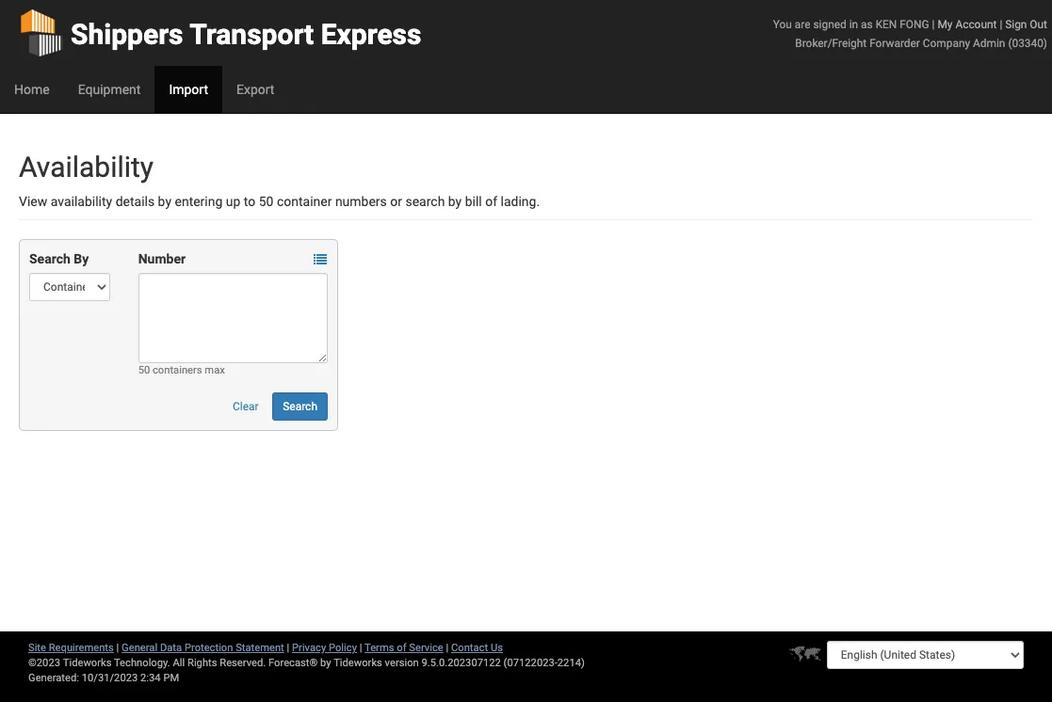 Task type: describe. For each thing, give the bounding box(es) containing it.
site requirements link
[[28, 642, 114, 655]]

Number text field
[[138, 273, 328, 364]]

(03340)
[[1008, 37, 1047, 50]]

site requirements | general data protection statement | privacy policy | terms of service | contact us ©2023 tideworks technology. all rights reserved. forecast® by tideworks version 9.5.0.202307122 (07122023-2214) generated: 10/31/2023 2:34 pm
[[28, 642, 585, 685]]

search by
[[29, 251, 89, 267]]

search
[[405, 194, 445, 209]]

sign out link
[[1005, 18, 1047, 31]]

transport
[[189, 18, 314, 51]]

up
[[226, 194, 241, 209]]

| left sign
[[1000, 18, 1002, 31]]

search for search
[[283, 400, 317, 413]]

bill
[[465, 194, 482, 209]]

| up 9.5.0.202307122
[[446, 642, 449, 655]]

terms
[[365, 642, 394, 655]]

export
[[236, 82, 274, 97]]

shippers transport express link
[[19, 0, 421, 66]]

0 vertical spatial of
[[485, 194, 497, 209]]

contact us link
[[451, 642, 503, 655]]

import
[[169, 82, 208, 97]]

by
[[74, 251, 89, 267]]

as
[[861, 18, 873, 31]]

you are signed in as ken fong | my account | sign out broker/freight forwarder company admin (03340)
[[773, 18, 1047, 50]]

contact
[[451, 642, 488, 655]]

2214)
[[557, 657, 585, 670]]

rights
[[187, 657, 217, 670]]

home button
[[0, 66, 64, 113]]

general
[[122, 642, 157, 655]]

to
[[244, 194, 255, 209]]

admin
[[973, 37, 1005, 50]]

clear
[[233, 400, 259, 413]]

2 horizontal spatial by
[[448, 194, 462, 209]]

1 horizontal spatial 50
[[259, 194, 274, 209]]

my account link
[[938, 18, 997, 31]]

reserved.
[[220, 657, 266, 670]]

all
[[173, 657, 185, 670]]

10/31/2023
[[82, 672, 138, 685]]

policy
[[329, 642, 357, 655]]

import button
[[155, 66, 222, 113]]

number
[[138, 251, 186, 267]]

export button
[[222, 66, 289, 113]]

tideworks
[[334, 657, 382, 670]]

availability
[[19, 151, 154, 184]]

service
[[409, 642, 443, 655]]

account
[[955, 18, 997, 31]]

express
[[321, 18, 421, 51]]

entering
[[175, 194, 223, 209]]

©2023 tideworks
[[28, 657, 112, 670]]

| up tideworks
[[360, 642, 362, 655]]

general data protection statement link
[[122, 642, 284, 655]]

site
[[28, 642, 46, 655]]

my
[[938, 18, 953, 31]]

clear button
[[222, 393, 269, 421]]

50 containers max
[[138, 364, 225, 377]]



Task type: vqa. For each thing, say whether or not it's contained in the screenshot.
right The Tideworks
no



Task type: locate. For each thing, give the bounding box(es) containing it.
(07122023-
[[504, 657, 557, 670]]

ken
[[876, 18, 897, 31]]

sign
[[1005, 18, 1027, 31]]

or
[[390, 194, 402, 209]]

2:34
[[140, 672, 161, 685]]

1 horizontal spatial search
[[283, 400, 317, 413]]

| up forecast® at the left bottom of page
[[287, 642, 289, 655]]

search for search by
[[29, 251, 70, 267]]

data
[[160, 642, 182, 655]]

containers
[[153, 364, 202, 377]]

search inside button
[[283, 400, 317, 413]]

broker/freight
[[795, 37, 867, 50]]

50 right the to
[[259, 194, 274, 209]]

generated:
[[28, 672, 79, 685]]

| left general
[[116, 642, 119, 655]]

shippers transport express
[[71, 18, 421, 51]]

search right clear button
[[283, 400, 317, 413]]

statement
[[236, 642, 284, 655]]

show list image
[[314, 254, 327, 267]]

fong
[[900, 18, 929, 31]]

0 horizontal spatial 50
[[138, 364, 150, 377]]

| left my
[[932, 18, 935, 31]]

view availability details by entering up to 50 container numbers or search by bill of lading.
[[19, 194, 540, 209]]

1 vertical spatial of
[[397, 642, 406, 655]]

equipment button
[[64, 66, 155, 113]]

search left by
[[29, 251, 70, 267]]

forecast®
[[268, 657, 318, 670]]

numbers
[[335, 194, 387, 209]]

technology.
[[114, 657, 170, 670]]

by inside site requirements | general data protection statement | privacy policy | terms of service | contact us ©2023 tideworks technology. all rights reserved. forecast® by tideworks version 9.5.0.202307122 (07122023-2214) generated: 10/31/2023 2:34 pm
[[320, 657, 331, 670]]

0 horizontal spatial of
[[397, 642, 406, 655]]

company
[[923, 37, 970, 50]]

0 horizontal spatial by
[[158, 194, 171, 209]]

50 left containers
[[138, 364, 150, 377]]

container
[[277, 194, 332, 209]]

details
[[115, 194, 155, 209]]

are
[[795, 18, 810, 31]]

max
[[205, 364, 225, 377]]

availability
[[51, 194, 112, 209]]

1 horizontal spatial by
[[320, 657, 331, 670]]

in
[[849, 18, 858, 31]]

0 vertical spatial 50
[[259, 194, 274, 209]]

version
[[385, 657, 419, 670]]

9.5.0.202307122
[[421, 657, 501, 670]]

1 vertical spatial search
[[283, 400, 317, 413]]

by down privacy policy link
[[320, 657, 331, 670]]

by
[[158, 194, 171, 209], [448, 194, 462, 209], [320, 657, 331, 670]]

of
[[485, 194, 497, 209], [397, 642, 406, 655]]

pm
[[163, 672, 179, 685]]

0 horizontal spatial search
[[29, 251, 70, 267]]

out
[[1030, 18, 1047, 31]]

signed
[[813, 18, 846, 31]]

forwarder
[[869, 37, 920, 50]]

lading.
[[501, 194, 540, 209]]

shippers
[[71, 18, 183, 51]]

privacy
[[292, 642, 326, 655]]

us
[[491, 642, 503, 655]]

protection
[[184, 642, 233, 655]]

search button
[[272, 393, 328, 421]]

1 vertical spatial 50
[[138, 364, 150, 377]]

home
[[14, 82, 50, 97]]

50
[[259, 194, 274, 209], [138, 364, 150, 377]]

you
[[773, 18, 792, 31]]

1 horizontal spatial of
[[485, 194, 497, 209]]

equipment
[[78, 82, 141, 97]]

by right details
[[158, 194, 171, 209]]

|
[[932, 18, 935, 31], [1000, 18, 1002, 31], [116, 642, 119, 655], [287, 642, 289, 655], [360, 642, 362, 655], [446, 642, 449, 655]]

search
[[29, 251, 70, 267], [283, 400, 317, 413]]

0 vertical spatial search
[[29, 251, 70, 267]]

view
[[19, 194, 47, 209]]

terms of service link
[[365, 642, 443, 655]]

privacy policy link
[[292, 642, 357, 655]]

by left bill
[[448, 194, 462, 209]]

of inside site requirements | general data protection statement | privacy policy | terms of service | contact us ©2023 tideworks technology. all rights reserved. forecast® by tideworks version 9.5.0.202307122 (07122023-2214) generated: 10/31/2023 2:34 pm
[[397, 642, 406, 655]]

of right bill
[[485, 194, 497, 209]]

requirements
[[49, 642, 114, 655]]

of up version
[[397, 642, 406, 655]]



